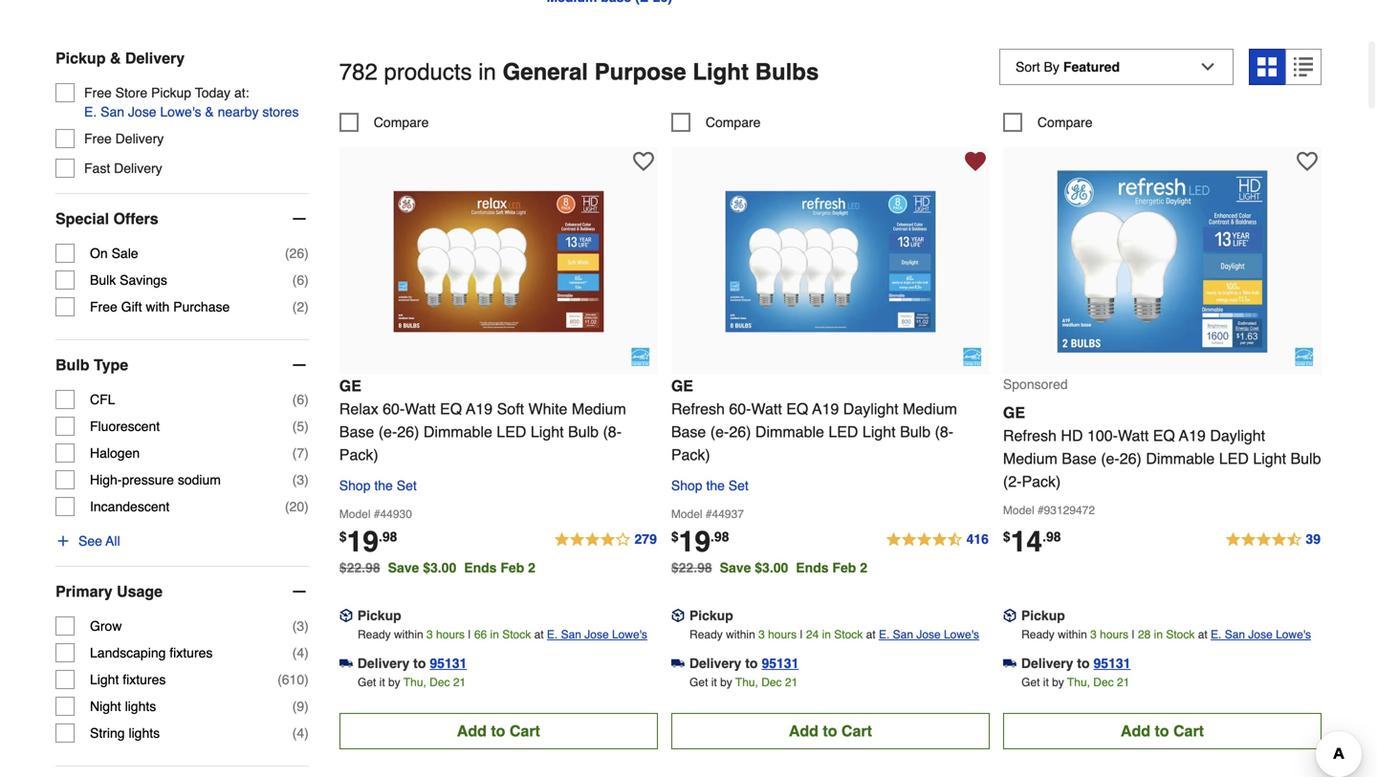 Task type: locate. For each thing, give the bounding box(es) containing it.
fixtures down primary usage button
[[170, 646, 213, 661]]

energy star qualified image for gerefresh 60-watt eq a19 daylight medium base (e-26) dimmable led light bulb (8-pack) element
[[963, 348, 982, 367]]

2 ready from the left
[[690, 628, 723, 642]]

san right 28
[[1225, 628, 1245, 642]]

base inside ge refresh hd 100-watt eq a19 daylight medium base (e-26) dimmable led light bulb (2-pack)
[[1062, 450, 1097, 468]]

0 vertical spatial 4
[[297, 646, 304, 661]]

2 horizontal spatial it
[[1043, 676, 1049, 689]]

fixtures for landscaping fixtures
[[170, 646, 213, 661]]

minus image for special offers
[[290, 210, 309, 229]]

6 up the "5"
[[297, 392, 304, 408]]

0 horizontal spatial 60-
[[383, 400, 405, 418]]

1 horizontal spatial daylight
[[1210, 427, 1265, 445]]

1 vertical spatial refresh
[[1003, 427, 1057, 445]]

.98 for 279
[[379, 529, 397, 545]]

19 down model # 44930 on the left bottom of page
[[347, 525, 379, 558]]

21 down ready within 3 hours | 28 in stock at e. san jose lowe's
[[1117, 676, 1130, 689]]

bulbs
[[755, 59, 819, 85]]

by for ready within 3 hours | 24 in stock at e. san jose lowe's
[[720, 676, 732, 689]]

1 horizontal spatial add
[[789, 722, 819, 740]]

( 6 ) up ( 2 )
[[292, 273, 309, 288]]

1 $ 19 .98 from the left
[[339, 525, 397, 558]]

2 delivery to 95131 from the left
[[689, 656, 799, 671]]

dec down 'ready within 3 hours | 66 in stock at e. san jose lowe's'
[[430, 676, 450, 689]]

21 for 28
[[1117, 676, 1130, 689]]

3 for ready within 3 hours | 66 in stock at e. san jose lowe's
[[427, 628, 433, 642]]

3 get it by thu, dec 21 from the left
[[1022, 676, 1130, 689]]

1 horizontal spatial dec
[[762, 676, 782, 689]]

savings save $3.00 element
[[388, 560, 543, 576], [720, 560, 875, 576]]

1 horizontal spatial 95131 button
[[762, 654, 799, 673]]

2 horizontal spatial .98
[[1043, 529, 1061, 545]]

2 horizontal spatial medium
[[1003, 450, 1058, 468]]

5
[[297, 419, 304, 434]]

0 horizontal spatial set
[[397, 478, 417, 493]]

0 vertical spatial ( 6 )
[[292, 273, 309, 288]]

2 horizontal spatial e. san jose lowe's button
[[1211, 625, 1311, 645]]

( for incandescent
[[285, 499, 289, 515]]

shop the set up model # 44930 on the left bottom of page
[[339, 478, 417, 493]]

ends up 24
[[796, 560, 829, 576]]

lowe's inside e. san jose lowe's & nearby stores button
[[160, 104, 201, 120]]

) for grow
[[304, 619, 309, 634]]

20
[[289, 499, 304, 515]]

by
[[388, 676, 400, 689], [720, 676, 732, 689], [1052, 676, 1064, 689]]

it for ready within 3 hours | 66 in stock at e. san jose lowe's
[[379, 676, 385, 689]]

1 feb from the left
[[501, 560, 524, 576]]

13 ) from the top
[[304, 726, 309, 741]]

in right 28
[[1154, 628, 1163, 642]]

2 | from the left
[[800, 628, 803, 642]]

8 ) from the top
[[304, 499, 309, 515]]

( 20 )
[[285, 499, 309, 515]]

2 95131 button from the left
[[762, 654, 799, 673]]

0 horizontal spatial refresh
[[671, 400, 725, 418]]

$22.98 save $3.00 ends feb 2 for 279
[[339, 560, 536, 576]]

1 add to cart button from the left
[[339, 713, 658, 750]]

4.5 stars image
[[885, 529, 990, 552], [1225, 529, 1322, 552]]

4 ) from the top
[[304, 392, 309, 408]]

jose down the 4 stars image
[[585, 628, 609, 642]]

$22.98 down model # 44930 on the left bottom of page
[[339, 560, 380, 576]]

in right 66
[[490, 628, 499, 642]]

1 horizontal spatial set
[[729, 478, 749, 493]]

0 horizontal spatial $22.98 save $3.00 ends feb 2
[[339, 560, 536, 576]]

it for ready within 3 hours | 24 in stock at e. san jose lowe's
[[711, 676, 717, 689]]

shop the set up model # 44937 on the bottom
[[671, 478, 749, 493]]

minus image down ( 20 )
[[290, 583, 309, 602]]

0 horizontal spatial get
[[358, 676, 376, 689]]

$3.00 for 279
[[423, 560, 456, 576]]

pack) for refresh hd 100-watt eq a19 daylight medium base (e-26) dimmable led light bulb (2-pack)
[[1022, 473, 1061, 491]]

string
[[90, 726, 125, 741]]

within left 28
[[1058, 628, 1087, 642]]

0 vertical spatial &
[[110, 49, 121, 67]]

shop the set link up model # 44930 on the left bottom of page
[[339, 474, 417, 497]]

1 horizontal spatial compare
[[706, 115, 761, 130]]

in for ready within 3 hours | 28 in stock at e. san jose lowe's
[[1154, 628, 1163, 642]]

2 horizontal spatial stock
[[1166, 628, 1195, 642]]

3 within from the left
[[1058, 628, 1087, 642]]

( for on sale
[[285, 246, 289, 261]]

) for bulk savings
[[304, 273, 309, 288]]

1 shop the set link from the left
[[339, 474, 417, 497]]

3 | from the left
[[1132, 628, 1135, 642]]

the up model # 44937 on the bottom
[[706, 478, 725, 493]]

compare
[[374, 115, 429, 130], [706, 115, 761, 130], [1038, 115, 1093, 130]]

truck filled image
[[671, 657, 685, 671]]

0 horizontal spatial 4.5 stars image
[[885, 529, 990, 552]]

ends feb 2 element
[[464, 560, 543, 576], [796, 560, 875, 576]]

medium inside ge refresh hd 100-watt eq a19 daylight medium base (e-26) dimmable led light bulb (2-pack)
[[1003, 450, 1058, 468]]

stock right 66
[[502, 628, 531, 642]]

3 ready from the left
[[1022, 628, 1055, 642]]

2 $3.00 from the left
[[755, 560, 788, 576]]

base down the hd
[[1062, 450, 1097, 468]]

1 horizontal spatial within
[[726, 628, 755, 642]]

gerelax 60-watt eq a19 soft white medium base (e-26) dimmable led light bulb (8-pack) element
[[339, 147, 658, 375]]

2 horizontal spatial pickup image
[[1003, 609, 1017, 623]]

0 horizontal spatial |
[[468, 628, 471, 642]]

compare for 5002210781 element
[[1038, 115, 1093, 130]]

san right 66
[[561, 628, 581, 642]]

.98 down 44937 on the bottom
[[711, 529, 729, 545]]

shop the set
[[339, 478, 417, 493], [671, 478, 749, 493]]

thu, for ready within 3 hours | 24 in stock at e. san jose lowe's
[[735, 676, 758, 689]]

set up 44930
[[397, 478, 417, 493]]

1 horizontal spatial 4.5 stars image
[[1225, 529, 1322, 552]]

0 horizontal spatial 21
[[453, 676, 466, 689]]

0 vertical spatial ( 4 )
[[292, 646, 309, 661]]

feb up ready within 3 hours | 24 in stock at e. san jose lowe's
[[832, 560, 856, 576]]

1 horizontal spatial it
[[711, 676, 717, 689]]

7 ) from the top
[[304, 473, 309, 488]]

e. san jose lowe's button down 39 button
[[1211, 625, 1311, 645]]

minus image inside special offers button
[[290, 210, 309, 229]]

led inside ge relax 60-watt eq a19 soft white medium base (e-26) dimmable led light bulb (8- pack)
[[497, 423, 526, 441]]

$ inside $ 14 .98
[[1003, 529, 1011, 545]]

dimmable for relax
[[424, 423, 492, 441]]

2 horizontal spatial energy star qualified image
[[1295, 348, 1314, 367]]

shop for refresh 60-watt eq a19 daylight medium base (e-26) dimmable led light bulb (8- pack)
[[671, 478, 703, 493]]

0 horizontal spatial medium
[[572, 400, 626, 418]]

savings save $3.00 element for 279
[[388, 560, 543, 576]]

2 horizontal spatial dimmable
[[1146, 450, 1215, 468]]

2 add to cart button from the left
[[671, 713, 990, 750]]

1 horizontal spatial watt
[[751, 400, 782, 418]]

2 shop the set from the left
[[671, 478, 749, 493]]

1 horizontal spatial model
[[671, 508, 703, 521]]

thu, for ready within 3 hours | 28 in stock at e. san jose lowe's
[[1067, 676, 1090, 689]]

95131 button down 'ready within 3 hours | 66 in stock at e. san jose lowe's'
[[430, 654, 467, 673]]

eq for led
[[786, 400, 808, 418]]

1 horizontal spatial ge
[[671, 377, 693, 395]]

0 horizontal spatial the
[[374, 478, 393, 493]]

dimmable inside ge refresh hd 100-watt eq a19 daylight medium base (e-26) dimmable led light bulb (2-pack)
[[1146, 450, 1215, 468]]

3 at from the left
[[1198, 628, 1208, 642]]

2 .98 from the left
[[711, 529, 729, 545]]

ge for ge refresh hd 100-watt eq a19 daylight medium base (e-26) dimmable led light bulb (2-pack)
[[1003, 404, 1025, 422]]

1 horizontal spatial pickup image
[[671, 609, 685, 623]]

watt inside ge relax 60-watt eq a19 soft white medium base (e-26) dimmable led light bulb (8- pack)
[[405, 400, 436, 418]]

2 thu, from the left
[[735, 676, 758, 689]]

3 dec from the left
[[1093, 676, 1114, 689]]

the for base
[[374, 478, 393, 493]]

1 vertical spatial ( 6 )
[[292, 392, 309, 408]]

0 vertical spatial free
[[84, 85, 112, 101]]

1 get it by thu, dec 21 from the left
[[358, 676, 466, 689]]

9
[[297, 699, 304, 715]]

( 3 ) up 610
[[292, 619, 309, 634]]

0 horizontal spatial shop
[[339, 478, 371, 493]]

ge relax 60-watt eq a19 soft white medium base (e-26) dimmable led light bulb (8-pack) image
[[393, 157, 604, 367]]

( for night lights
[[292, 699, 297, 715]]

$ down model # 44930 on the left bottom of page
[[339, 529, 347, 545]]

soft
[[497, 400, 524, 418]]

led inside ge refresh hd 100-watt eq a19 daylight medium base (e-26) dimmable led light bulb (2-pack)
[[1219, 450, 1249, 468]]

21 down ready within 3 hours | 24 in stock at e. san jose lowe's
[[785, 676, 798, 689]]

1 shop the set from the left
[[339, 478, 417, 493]]

was price $22.98 element down model # 44930 on the left bottom of page
[[339, 556, 388, 576]]

0 horizontal spatial add to cart
[[457, 722, 540, 740]]

60- inside ge refresh 60-watt eq a19 daylight medium base (e-26) dimmable led light bulb (8- pack)
[[729, 400, 751, 418]]

) for fluorescent
[[304, 419, 309, 434]]

3 left 24
[[759, 628, 765, 642]]

eq inside ge relax 60-watt eq a19 soft white medium base (e-26) dimmable led light bulb (8- pack)
[[440, 400, 462, 418]]

( 4 ) up 610
[[292, 646, 309, 661]]

pack) up model # 93129472
[[1022, 473, 1061, 491]]

e.
[[84, 104, 97, 120], [547, 628, 558, 642], [879, 628, 890, 642], [1211, 628, 1222, 642]]

44937
[[712, 508, 744, 521]]

9 ) from the top
[[304, 619, 309, 634]]

3 95131 button from the left
[[1094, 654, 1131, 673]]

6 ) from the top
[[304, 446, 309, 461]]

ready for ready within 3 hours | 28 in stock at e. san jose lowe's
[[1022, 628, 1055, 642]]

1 horizontal spatial $ 19 .98
[[671, 525, 729, 558]]

stock right 28
[[1166, 628, 1195, 642]]

4.5 stars image for 19
[[885, 529, 990, 552]]

a19 inside ge refresh 60-watt eq a19 daylight medium base (e-26) dimmable led light bulb (8- pack)
[[812, 400, 839, 418]]

ends feb 2 element up 'ready within 3 hours | 66 in stock at e. san jose lowe's'
[[464, 560, 543, 576]]

$ 19 .98 down model # 44937 on the bottom
[[671, 525, 729, 558]]

1 vertical spatial free
[[84, 131, 112, 146]]

$ 19 .98 for 279
[[339, 525, 397, 558]]

0 horizontal spatial actual price $19.98 element
[[339, 525, 397, 558]]

$22.98 save $3.00 ends feb 2 down 44930
[[339, 560, 536, 576]]

pack) inside ge refresh hd 100-watt eq a19 daylight medium base (e-26) dimmable led light bulb (2-pack)
[[1022, 473, 1061, 491]]

2 dec from the left
[[762, 676, 782, 689]]

3 e. san jose lowe's button from the left
[[1211, 625, 1311, 645]]

pack) inside ge relax 60-watt eq a19 soft white medium base (e-26) dimmable led light bulb (8- pack)
[[339, 446, 378, 464]]

purpose
[[595, 59, 686, 85]]

2 shop from the left
[[671, 478, 703, 493]]

san down the store
[[101, 104, 124, 120]]

jose down 416 button on the bottom right
[[917, 628, 941, 642]]

a19 inside ge relax 60-watt eq a19 soft white medium base (e-26) dimmable led light bulb (8- pack)
[[466, 400, 493, 418]]

within for ready within 3 hours | 66 in stock at e. san jose lowe's
[[394, 628, 423, 642]]

95131 down ready within 3 hours | 24 in stock at e. san jose lowe's
[[762, 656, 799, 671]]

5 ) from the top
[[304, 419, 309, 434]]

$3.00 up ready within 3 hours | 24 in stock at e. san jose lowe's
[[755, 560, 788, 576]]

1 horizontal spatial ready
[[690, 628, 723, 642]]

( 7 )
[[292, 446, 309, 461]]

at:
[[234, 85, 249, 101]]

energy star qualified image
[[631, 348, 650, 367], [963, 348, 982, 367], [1295, 348, 1314, 367]]

2 set from the left
[[729, 478, 749, 493]]

bulb type button
[[55, 341, 309, 390]]

2 60- from the left
[[729, 400, 751, 418]]

heart outline image
[[1297, 151, 1318, 172]]

shop the set link
[[339, 474, 417, 497], [671, 474, 749, 497]]

( 4 ) for lights
[[292, 726, 309, 741]]

1 horizontal spatial e. san jose lowe's button
[[879, 625, 979, 645]]

2 (8- from the left
[[935, 423, 954, 441]]

5002210781 element
[[1003, 113, 1093, 132]]

3 energy star qualified image from the left
[[1295, 348, 1314, 367]]

ge inside ge relax 60-watt eq a19 soft white medium base (e-26) dimmable led light bulb (8- pack)
[[339, 377, 361, 395]]

2 the from the left
[[706, 478, 725, 493]]

2 was price $22.98 element from the left
[[671, 556, 720, 576]]

0 horizontal spatial a19
[[466, 400, 493, 418]]

1 6 from the top
[[297, 273, 304, 288]]

ge inside ge refresh hd 100-watt eq a19 daylight medium base (e-26) dimmable led light bulb (2-pack)
[[1003, 404, 1025, 422]]

bulb inside ge refresh hd 100-watt eq a19 daylight medium base (e-26) dimmable led light bulb (2-pack)
[[1291, 450, 1321, 468]]

$
[[339, 529, 347, 545], [671, 529, 679, 545], [1003, 529, 1011, 545]]

( for string lights
[[292, 726, 297, 741]]

bulb inside ge relax 60-watt eq a19 soft white medium base (e-26) dimmable led light bulb (8- pack)
[[568, 423, 599, 441]]

2 ) from the top
[[304, 273, 309, 288]]

light
[[693, 59, 749, 85], [531, 423, 564, 441], [863, 423, 896, 441], [1253, 450, 1286, 468], [90, 672, 119, 688]]

4 down 9
[[297, 726, 304, 741]]

add to cart
[[457, 722, 540, 740], [789, 722, 872, 740], [1121, 722, 1204, 740]]

2 $ from the left
[[671, 529, 679, 545]]

) for cfl
[[304, 392, 309, 408]]

minus image
[[290, 210, 309, 229], [290, 583, 309, 602]]

0 horizontal spatial pack)
[[339, 446, 378, 464]]

2 add from the left
[[789, 722, 819, 740]]

dimmable inside ge refresh 60-watt eq a19 daylight medium base (e-26) dimmable led light bulb (8- pack)
[[755, 423, 824, 441]]

0 horizontal spatial by
[[388, 676, 400, 689]]

3 delivery to 95131 from the left
[[1021, 656, 1131, 671]]

get
[[358, 676, 376, 689], [690, 676, 708, 689], [1022, 676, 1040, 689]]

1 at from the left
[[534, 628, 544, 642]]

shop the set link for relax 60-watt eq a19 soft white medium base (e-26) dimmable led light bulb (8- pack)
[[339, 474, 417, 497]]

eq for dimmable
[[440, 400, 462, 418]]

lowe's
[[160, 104, 201, 120], [612, 628, 647, 642], [944, 628, 979, 642], [1276, 628, 1311, 642]]

fixtures down landscaping fixtures
[[123, 672, 166, 688]]

1000444975 element
[[671, 113, 761, 132]]

2 21 from the left
[[785, 676, 798, 689]]

.98
[[379, 529, 397, 545], [711, 529, 729, 545], [1043, 529, 1061, 545]]

2 minus image from the top
[[290, 583, 309, 602]]

lights down light fixtures
[[125, 699, 156, 715]]

ready within 3 hours | 66 in stock at e. san jose lowe's
[[358, 628, 647, 642]]

get it by thu, dec 21
[[358, 676, 466, 689], [690, 676, 798, 689], [1022, 676, 1130, 689]]

2 feb from the left
[[832, 560, 856, 576]]

#
[[1038, 504, 1044, 517], [374, 508, 380, 521], [706, 508, 712, 521]]

2 horizontal spatial compare
[[1038, 115, 1093, 130]]

jose
[[128, 104, 156, 120], [585, 628, 609, 642], [917, 628, 941, 642], [1248, 628, 1273, 642]]

0 horizontal spatial base
[[339, 423, 374, 441]]

store
[[115, 85, 147, 101]]

1 vertical spatial &
[[205, 104, 214, 120]]

light inside ge refresh 60-watt eq a19 daylight medium base (e-26) dimmable led light bulb (8- pack)
[[863, 423, 896, 441]]

2 compare from the left
[[706, 115, 761, 130]]

at
[[534, 628, 544, 642], [866, 628, 876, 642], [1198, 628, 1208, 642]]

base inside ge relax 60-watt eq a19 soft white medium base (e-26) dimmable led light bulb (8- pack)
[[339, 423, 374, 441]]

3
[[297, 473, 304, 488], [297, 619, 304, 634], [427, 628, 433, 642], [759, 628, 765, 642], [1090, 628, 1097, 642]]

heart filled image
[[965, 151, 986, 172]]

1 the from the left
[[374, 478, 393, 493]]

ge refresh hd 100-watt eq a19 daylight medium base (e-26) dimmable led light bulb (2-pack) image
[[1057, 157, 1268, 367]]

2 get from the left
[[690, 676, 708, 689]]

26)
[[397, 423, 419, 441], [729, 423, 751, 441], [1120, 450, 1142, 468]]

2 horizontal spatial add
[[1121, 722, 1151, 740]]

1 horizontal spatial pack)
[[671, 446, 710, 464]]

2 pickup image from the left
[[671, 609, 685, 623]]

set
[[397, 478, 417, 493], [729, 478, 749, 493]]

at right 66
[[534, 628, 544, 642]]

watt inside ge refresh hd 100-watt eq a19 daylight medium base (e-26) dimmable led light bulb (2-pack)
[[1118, 427, 1149, 445]]

set up 44937 on the bottom
[[729, 478, 749, 493]]

compare inside 5002210781 element
[[1038, 115, 1093, 130]]

in right 24
[[822, 628, 831, 642]]

free for free delivery
[[84, 131, 112, 146]]

1 hours from the left
[[436, 628, 465, 642]]

cart
[[510, 722, 540, 740], [842, 722, 872, 740], [1174, 722, 1204, 740]]

( for halogen
[[292, 446, 297, 461]]

night
[[90, 699, 121, 715]]

2 horizontal spatial watt
[[1118, 427, 1149, 445]]

2 up 'ready within 3 hours | 66 in stock at e. san jose lowe's'
[[528, 560, 536, 576]]

was price $22.98 element for 279
[[339, 556, 388, 576]]

1 thu, from the left
[[404, 676, 426, 689]]

) for free gift with purchase
[[304, 299, 309, 315]]

95131 button down ready within 3 hours | 24 in stock at e. san jose lowe's
[[762, 654, 799, 673]]

ge inside ge refresh 60-watt eq a19 daylight medium base (e-26) dimmable led light bulb (8- pack)
[[671, 377, 693, 395]]

it
[[379, 676, 385, 689], [711, 676, 717, 689], [1043, 676, 1049, 689]]

pack) up model # 44937 on the bottom
[[671, 446, 710, 464]]

eq
[[440, 400, 462, 418], [786, 400, 808, 418], [1153, 427, 1175, 445]]

pack) inside ge refresh 60-watt eq a19 daylight medium base (e-26) dimmable led light bulb (8- pack)
[[671, 446, 710, 464]]

primary
[[55, 583, 112, 601]]

3 left 28
[[1090, 628, 1097, 642]]

$ 14 .98
[[1003, 525, 1061, 558]]

1 horizontal spatial shop
[[671, 478, 703, 493]]

6 for cfl
[[297, 392, 304, 408]]

dec for 28
[[1093, 676, 1114, 689]]

e. right 66
[[547, 628, 558, 642]]

actual price $19.98 element for 416
[[671, 525, 729, 558]]

0 horizontal spatial delivery to 95131
[[358, 656, 467, 671]]

95131 for 28
[[1094, 656, 1131, 671]]

3 hours from the left
[[1100, 628, 1129, 642]]

279
[[635, 532, 657, 547]]

plus image
[[55, 534, 71, 549]]

3 $ from the left
[[1003, 529, 1011, 545]]

0 horizontal spatial at
[[534, 628, 544, 642]]

savings save $3.00 element up 24
[[720, 560, 875, 576]]

1 $3.00 from the left
[[423, 560, 456, 576]]

26) inside ge relax 60-watt eq a19 soft white medium base (e-26) dimmable led light bulb (8- pack)
[[397, 423, 419, 441]]

1 cart from the left
[[510, 722, 540, 740]]

e. right 24
[[879, 628, 890, 642]]

(
[[285, 246, 289, 261], [292, 273, 297, 288], [292, 299, 297, 315], [292, 392, 297, 408], [292, 419, 297, 434], [292, 446, 297, 461], [292, 473, 297, 488], [285, 499, 289, 515], [292, 619, 297, 634], [292, 646, 297, 661], [277, 672, 282, 688], [292, 699, 297, 715], [292, 726, 297, 741]]

3 95131 from the left
[[1094, 656, 1131, 671]]

1 $22.98 from the left
[[339, 560, 380, 576]]

bulb
[[55, 356, 89, 374], [568, 423, 599, 441], [900, 423, 931, 441], [1291, 450, 1321, 468]]

2 get it by thu, dec 21 from the left
[[690, 676, 798, 689]]

thu,
[[404, 676, 426, 689], [735, 676, 758, 689], [1067, 676, 1090, 689]]

save down 44937 on the bottom
[[720, 560, 751, 576]]

hours left 28
[[1100, 628, 1129, 642]]

incandescent
[[90, 499, 170, 515]]

2 horizontal spatial ready
[[1022, 628, 1055, 642]]

95131 for 24
[[762, 656, 799, 671]]

2 horizontal spatial hours
[[1100, 628, 1129, 642]]

0 horizontal spatial energy star qualified image
[[631, 348, 650, 367]]

hours for 66
[[436, 628, 465, 642]]

2 ends feb 2 element from the left
[[796, 560, 875, 576]]

1 horizontal spatial actual price $19.98 element
[[671, 525, 729, 558]]

| left 24
[[800, 628, 803, 642]]

add for 1st add to cart button from the left
[[457, 722, 487, 740]]

minus image inside primary usage button
[[290, 583, 309, 602]]

(e- inside ge refresh hd 100-watt eq a19 daylight medium base (e-26) dimmable led light bulb (2-pack)
[[1101, 450, 1120, 468]]

eq inside ge refresh hd 100-watt eq a19 daylight medium base (e-26) dimmable led light bulb (2-pack)
[[1153, 427, 1175, 445]]

medium for refresh hd 100-watt eq a19 daylight medium base (e-26) dimmable led light bulb (2-pack)
[[1003, 450, 1058, 468]]

add to cart button
[[339, 713, 658, 750], [671, 713, 990, 750], [1003, 713, 1322, 750]]

2 it from the left
[[711, 676, 717, 689]]

1 pickup image from the left
[[339, 609, 353, 623]]

2 horizontal spatial $
[[1003, 529, 1011, 545]]

in left the general
[[478, 59, 496, 85]]

19 down model # 44937 on the bottom
[[679, 525, 711, 558]]

ge for ge relax 60-watt eq a19 soft white medium base (e-26) dimmable led light bulb (8- pack)
[[339, 377, 361, 395]]

hours for 28
[[1100, 628, 1129, 642]]

led
[[497, 423, 526, 441], [829, 423, 858, 441], [1219, 450, 1249, 468]]

pickup image for ready within 3 hours | 66 in stock at e. san jose lowe's
[[339, 609, 353, 623]]

& up the store
[[110, 49, 121, 67]]

a19 inside ge refresh hd 100-watt eq a19 daylight medium base (e-26) dimmable led light bulb (2-pack)
[[1179, 427, 1206, 445]]

1 horizontal spatial get
[[690, 676, 708, 689]]

) for light fixtures
[[304, 672, 309, 688]]

2 horizontal spatial get
[[1022, 676, 1040, 689]]

21
[[453, 676, 466, 689], [785, 676, 798, 689], [1117, 676, 1130, 689]]

base
[[339, 423, 374, 441], [671, 423, 706, 441], [1062, 450, 1097, 468]]

1 horizontal spatial &
[[205, 104, 214, 120]]

)
[[304, 246, 309, 261], [304, 273, 309, 288], [304, 299, 309, 315], [304, 392, 309, 408], [304, 419, 309, 434], [304, 446, 309, 461], [304, 473, 309, 488], [304, 499, 309, 515], [304, 619, 309, 634], [304, 646, 309, 661], [304, 672, 309, 688], [304, 699, 309, 715], [304, 726, 309, 741]]

energy star qualified image for gerelax 60-watt eq a19 soft white medium base (e-26) dimmable led light bulb (8-pack) element
[[631, 348, 650, 367]]

actual price $19.98 element for 279
[[339, 525, 397, 558]]

2 ( 6 ) from the top
[[292, 392, 309, 408]]

2 vertical spatial free
[[90, 299, 117, 315]]

1 horizontal spatial the
[[706, 478, 725, 493]]

2 horizontal spatial (e-
[[1101, 450, 1120, 468]]

1 ( 3 ) from the top
[[292, 473, 309, 488]]

1 horizontal spatial shop the set link
[[671, 474, 749, 497]]

.98 down model # 93129472
[[1043, 529, 1061, 545]]

2 $22.98 save $3.00 ends feb 2 from the left
[[671, 560, 867, 576]]

truck filled image for ready within 3 hours | 28 in stock at e. san jose lowe's
[[1003, 657, 1017, 671]]

(e- down 100-
[[1101, 450, 1120, 468]]

feb up 'ready within 3 hours | 66 in stock at e. san jose lowe's'
[[501, 560, 524, 576]]

11 ) from the top
[[304, 672, 309, 688]]

( 9 )
[[292, 699, 309, 715]]

shop for relax 60-watt eq a19 soft white medium base (e-26) dimmable led light bulb (8- pack)
[[339, 478, 371, 493]]

$3.00 up 'ready within 3 hours | 66 in stock at e. san jose lowe's'
[[423, 560, 456, 576]]

watt for dimmable
[[751, 400, 782, 418]]

within left 66
[[394, 628, 423, 642]]

2 6 from the top
[[297, 392, 304, 408]]

( for cfl
[[292, 392, 297, 408]]

base inside ge refresh 60-watt eq a19 daylight medium base (e-26) dimmable led light bulb (8- pack)
[[671, 423, 706, 441]]

grid view image
[[1258, 57, 1277, 77]]

base for relax
[[339, 423, 374, 441]]

1 vertical spatial daylight
[[1210, 427, 1265, 445]]

truck filled image
[[339, 657, 353, 671], [1003, 657, 1017, 671]]

actual price $19.98 element down model # 44937 on the bottom
[[671, 525, 729, 558]]

1 horizontal spatial add to cart button
[[671, 713, 990, 750]]

sale
[[111, 246, 138, 261]]

dimmable inside ge relax 60-watt eq a19 soft white medium base (e-26) dimmable led light bulb (8- pack)
[[424, 423, 492, 441]]

0 vertical spatial refresh
[[671, 400, 725, 418]]

0 horizontal spatial 95131
[[430, 656, 467, 671]]

1 minus image from the top
[[290, 210, 309, 229]]

free down bulk
[[90, 299, 117, 315]]

1 horizontal spatial savings save $3.00 element
[[720, 560, 875, 576]]

delivery to 95131 right truck filled icon
[[689, 656, 799, 671]]

0 horizontal spatial dimmable
[[424, 423, 492, 441]]

1 horizontal spatial by
[[720, 676, 732, 689]]

(e- for refresh
[[1101, 450, 1120, 468]]

1 save from the left
[[388, 560, 419, 576]]

2 horizontal spatial 21
[[1117, 676, 1130, 689]]

2 at from the left
[[866, 628, 876, 642]]

1 stock from the left
[[502, 628, 531, 642]]

0 horizontal spatial stock
[[502, 628, 531, 642]]

$3.00
[[423, 560, 456, 576], [755, 560, 788, 576]]

2 horizontal spatial get it by thu, dec 21
[[1022, 676, 1130, 689]]

3 it from the left
[[1043, 676, 1049, 689]]

1 horizontal spatial refresh
[[1003, 427, 1057, 445]]

4.5 stars image containing 39
[[1225, 529, 1322, 552]]

1 horizontal spatial 2
[[528, 560, 536, 576]]

2 horizontal spatial at
[[1198, 628, 1208, 642]]

1 was price $22.98 element from the left
[[339, 556, 388, 576]]

2 horizontal spatial base
[[1062, 450, 1097, 468]]

2 ( 4 ) from the top
[[292, 726, 309, 741]]

was price $22.98 element down model # 44937 on the bottom
[[671, 556, 720, 576]]

e. san jose lowe's & nearby stores
[[84, 104, 299, 120]]

3 add from the left
[[1121, 722, 1151, 740]]

fixtures
[[170, 646, 213, 661], [123, 672, 166, 688]]

$22.98 save $3.00 ends feb 2 for 416
[[671, 560, 867, 576]]

( 4 ) down 9
[[292, 726, 309, 741]]

refresh inside ge refresh hd 100-watt eq a19 daylight medium base (e-26) dimmable led light bulb (2-pack)
[[1003, 427, 1057, 445]]

ends feb 2 element up ready within 3 hours | 24 in stock at e. san jose lowe's
[[796, 560, 875, 576]]

medium inside ge relax 60-watt eq a19 soft white medium base (e-26) dimmable led light bulb (8- pack)
[[572, 400, 626, 418]]

2 ends from the left
[[796, 560, 829, 576]]

save
[[388, 560, 419, 576], [720, 560, 751, 576]]

ready
[[358, 628, 391, 642], [690, 628, 723, 642], [1022, 628, 1055, 642]]

landscaping fixtures
[[90, 646, 213, 661]]

0 horizontal spatial thu,
[[404, 676, 426, 689]]

(e- up 44930
[[378, 423, 397, 441]]

| left 28
[[1132, 628, 1135, 642]]

.98 inside $ 14 .98
[[1043, 529, 1061, 545]]

0 horizontal spatial watt
[[405, 400, 436, 418]]

& down today
[[205, 104, 214, 120]]

7
[[297, 446, 304, 461]]

1 4.5 stars image from the left
[[885, 529, 990, 552]]

1 horizontal spatial $
[[671, 529, 679, 545]]

ge refresh 60-watt eq a19 daylight medium base (e-26) dimmable led light bulb (8-pack) image
[[725, 157, 936, 367]]

1 shop from the left
[[339, 478, 371, 493]]

model down (2- at right
[[1003, 504, 1034, 517]]

get for ready within 3 hours | 28 in stock at e. san jose lowe's
[[1022, 676, 1040, 689]]

2 shop the set link from the left
[[671, 474, 749, 497]]

1 ends feb 2 element from the left
[[464, 560, 543, 576]]

1 energy star qualified image from the left
[[631, 348, 650, 367]]

| left 66
[[468, 628, 471, 642]]

minus image up 26
[[290, 210, 309, 229]]

was price $22.98 element
[[339, 556, 388, 576], [671, 556, 720, 576]]

0 vertical spatial minus image
[[290, 210, 309, 229]]

see all
[[78, 534, 120, 549]]

1 ready from the left
[[358, 628, 391, 642]]

3 pickup image from the left
[[1003, 609, 1017, 623]]

stock right 24
[[834, 628, 863, 642]]

(e- up 44937 on the bottom
[[710, 423, 729, 441]]

feb
[[501, 560, 524, 576], [832, 560, 856, 576]]

0 horizontal spatial pickup image
[[339, 609, 353, 623]]

1 horizontal spatial (8-
[[935, 423, 954, 441]]

) for halogen
[[304, 446, 309, 461]]

(e- inside ge relax 60-watt eq a19 soft white medium base (e-26) dimmable led light bulb (8- pack)
[[378, 423, 397, 441]]

get it by thu, dec 21 for ready within 3 hours | 28 in stock at e. san jose lowe's
[[1022, 676, 1130, 689]]

3 left 66
[[427, 628, 433, 642]]

free
[[84, 85, 112, 101], [84, 131, 112, 146], [90, 299, 117, 315]]

1 horizontal spatial 21
[[785, 676, 798, 689]]

pickup image
[[339, 609, 353, 623], [671, 609, 685, 623], [1003, 609, 1017, 623]]

26) inside ge refresh hd 100-watt eq a19 daylight medium base (e-26) dimmable led light bulb (2-pack)
[[1120, 450, 1142, 468]]

) for high-pressure sodium
[[304, 473, 309, 488]]

4.5 stars image containing 416
[[885, 529, 990, 552]]

watt inside ge refresh 60-watt eq a19 daylight medium base (e-26) dimmable led light bulb (8- pack)
[[751, 400, 782, 418]]

0 horizontal spatial .98
[[379, 529, 397, 545]]

e. san jose lowe's button
[[547, 625, 647, 645], [879, 625, 979, 645], [1211, 625, 1311, 645]]

1 $22.98 save $3.00 ends feb 2 from the left
[[339, 560, 536, 576]]

$ 19 .98 for 416
[[671, 525, 729, 558]]

2 down ( 26 )
[[297, 299, 304, 315]]

shop up model # 44930 on the left bottom of page
[[339, 478, 371, 493]]

2 horizontal spatial add to cart
[[1121, 722, 1204, 740]]

3 21 from the left
[[1117, 676, 1130, 689]]

6 up ( 2 )
[[297, 273, 304, 288]]

1 horizontal spatial 19
[[679, 525, 711, 558]]

(8- inside ge relax 60-watt eq a19 soft white medium base (e-26) dimmable led light bulb (8- pack)
[[603, 423, 622, 441]]

gerefresh hd 100-watt eq a19 daylight medium base (e-26) dimmable led light bulb (2-pack) element
[[1003, 147, 1322, 375]]

model left 44930
[[339, 508, 371, 521]]

lights down the night lights
[[129, 726, 160, 741]]

60- inside ge relax 60-watt eq a19 soft white medium base (e-26) dimmable led light bulb (8- pack)
[[383, 400, 405, 418]]

shop up model # 44937 on the bottom
[[671, 478, 703, 493]]

jose for ready within 3 hours | 66 in stock at e. san jose lowe's
[[585, 628, 609, 642]]

95131 button
[[430, 654, 467, 673], [762, 654, 799, 673], [1094, 654, 1131, 673]]

fast delivery
[[84, 161, 162, 176]]

eq inside ge refresh 60-watt eq a19 daylight medium base (e-26) dimmable led light bulb (8- pack)
[[786, 400, 808, 418]]

6
[[297, 273, 304, 288], [297, 392, 304, 408]]

ready within 3 hours | 24 in stock at e. san jose lowe's
[[690, 628, 979, 642]]

in
[[478, 59, 496, 85], [490, 628, 499, 642], [822, 628, 831, 642], [1154, 628, 1163, 642]]

0 horizontal spatial #
[[374, 508, 380, 521]]

2 stock from the left
[[834, 628, 863, 642]]

actual price $19.98 element
[[339, 525, 397, 558], [671, 525, 729, 558]]

2 4 from the top
[[297, 726, 304, 741]]

shop the set link up model # 44937 on the bottom
[[671, 474, 749, 497]]

1 it from the left
[[379, 676, 385, 689]]

san right 24
[[893, 628, 913, 642]]

3 .98 from the left
[[1043, 529, 1061, 545]]

compare inside 1000444903 'element'
[[374, 115, 429, 130]]

compare inside 1000444975 element
[[706, 115, 761, 130]]

21 down 'ready within 3 hours | 66 in stock at e. san jose lowe's'
[[453, 676, 466, 689]]

2 horizontal spatial 26)
[[1120, 450, 1142, 468]]

delivery to 95131 down 'ready within 3 hours | 66 in stock at e. san jose lowe's'
[[358, 656, 467, 671]]

95131 button for 66
[[430, 654, 467, 673]]

4
[[297, 646, 304, 661], [297, 726, 304, 741]]

dec down ready within 3 hours | 28 in stock at e. san jose lowe's
[[1093, 676, 1114, 689]]

3 by from the left
[[1052, 676, 1064, 689]]

3 stock from the left
[[1166, 628, 1195, 642]]

minus image for primary usage
[[290, 583, 309, 602]]

1 set from the left
[[397, 478, 417, 493]]

(2-
[[1003, 473, 1022, 491]]

2 by from the left
[[720, 676, 732, 689]]

compare for 1000444903 'element'
[[374, 115, 429, 130]]

2 e. san jose lowe's button from the left
[[879, 625, 979, 645]]

( 4 )
[[292, 646, 309, 661], [292, 726, 309, 741]]

|
[[468, 628, 471, 642], [800, 628, 803, 642], [1132, 628, 1135, 642]]

at right 28
[[1198, 628, 1208, 642]]

refresh for base
[[671, 400, 725, 418]]

$ 19 .98 down model # 44930 on the left bottom of page
[[339, 525, 397, 558]]

jose down the store
[[128, 104, 156, 120]]

( for light fixtures
[[277, 672, 282, 688]]

refresh inside ge refresh 60-watt eq a19 daylight medium base (e-26) dimmable led light bulb (8- pack)
[[671, 400, 725, 418]]

2 $ 19 .98 from the left
[[671, 525, 729, 558]]

1 vertical spatial ( 4 )
[[292, 726, 309, 741]]

2 horizontal spatial 95131 button
[[1094, 654, 1131, 673]]

1 vertical spatial 4
[[297, 726, 304, 741]]

free left the store
[[84, 85, 112, 101]]

95131 button down ready within 3 hours | 28 in stock at e. san jose lowe's
[[1094, 654, 1131, 673]]

$22.98 save $3.00 ends feb 2 down 44937 on the bottom
[[671, 560, 867, 576]]

e. san jose lowe's button down 416 button on the bottom right
[[879, 625, 979, 645]]

base up model # 44937 on the bottom
[[671, 423, 706, 441]]

) for incandescent
[[304, 499, 309, 515]]

0 horizontal spatial add
[[457, 722, 487, 740]]



Task type: vqa. For each thing, say whether or not it's contained in the screenshot.
bottommost 3.6 STARS image
no



Task type: describe. For each thing, give the bounding box(es) containing it.
dec for 66
[[430, 676, 450, 689]]

24
[[806, 628, 819, 642]]

39
[[1306, 532, 1321, 547]]

279 button
[[553, 529, 658, 552]]

( 3 ) for high-pressure sodium
[[292, 473, 309, 488]]

free for free store pickup today at:
[[84, 85, 112, 101]]

1 add to cart from the left
[[457, 722, 540, 740]]

all
[[106, 534, 120, 549]]

primary usage
[[55, 583, 163, 601]]

ready within 3 hours | 28 in stock at e. san jose lowe's
[[1022, 628, 1311, 642]]

ge refresh 60-watt eq a19 daylight medium base (e-26) dimmable led light bulb (8- pack)
[[671, 377, 957, 464]]

heart outline image
[[633, 151, 654, 172]]

on
[[90, 246, 108, 261]]

pickup for ready within 3 hours | 28 in stock at e. san jose lowe's
[[1021, 608, 1065, 623]]

ends for 279
[[464, 560, 497, 576]]

pickup for ready within 3 hours | 24 in stock at e. san jose lowe's
[[689, 608, 733, 623]]

3 down 7
[[297, 473, 304, 488]]

0 horizontal spatial &
[[110, 49, 121, 67]]

see all button
[[55, 532, 120, 551]]

2 add to cart from the left
[[789, 722, 872, 740]]

hd
[[1061, 427, 1083, 445]]

bulb inside 'button'
[[55, 356, 89, 374]]

set for (e-
[[397, 478, 417, 493]]

782
[[339, 59, 378, 85]]

jose for ready within 3 hours | 24 in stock at e. san jose lowe's
[[917, 628, 941, 642]]

special offers button
[[55, 194, 309, 244]]

model for refresh 60-watt eq a19 daylight medium base (e-26) dimmable led light bulb (8- pack)
[[671, 508, 703, 521]]

truck filled image for ready within 3 hours | 66 in stock at e. san jose lowe's
[[339, 657, 353, 671]]

# for ge refresh 60-watt eq a19 daylight medium base (e-26) dimmable led light bulb (8- pack)
[[706, 508, 712, 521]]

e. for ready within 3 hours | 66 in stock at e. san jose lowe's
[[547, 628, 558, 642]]

2 for 416
[[860, 560, 867, 576]]

dimmable for refresh
[[1146, 450, 1215, 468]]

fast
[[84, 161, 110, 176]]

39 button
[[1225, 529, 1322, 552]]

at for 28
[[1198, 628, 1208, 642]]

44930
[[380, 508, 412, 521]]

add for second add to cart button from right
[[789, 722, 819, 740]]

( 2 )
[[292, 299, 309, 315]]

special
[[55, 210, 109, 228]]

purchase
[[173, 299, 230, 315]]

usage
[[117, 583, 163, 601]]

shop the set for relax 60-watt eq a19 soft white medium base (e-26) dimmable led light bulb (8- pack)
[[339, 478, 417, 493]]

95131 button for 28
[[1094, 654, 1131, 673]]

high-
[[90, 473, 122, 488]]

2 horizontal spatial model
[[1003, 504, 1034, 517]]

free delivery
[[84, 131, 164, 146]]

ends for 416
[[796, 560, 829, 576]]

e. san jose lowe's button for ready within 3 hours | 24 in stock at e. san jose lowe's
[[879, 625, 979, 645]]

in for ready within 3 hours | 24 in stock at e. san jose lowe's
[[822, 628, 831, 642]]

at for 66
[[534, 628, 544, 642]]

landscaping
[[90, 646, 166, 661]]

cfl
[[90, 392, 115, 408]]

416 button
[[885, 529, 990, 552]]

actual price $14.98 element
[[1003, 525, 1061, 558]]

| for 66
[[468, 628, 471, 642]]

) for on sale
[[304, 246, 309, 261]]

e. san jose lowe's button for ready within 3 hours | 28 in stock at e. san jose lowe's
[[1211, 625, 1311, 645]]

2 cart from the left
[[842, 722, 872, 740]]

within for ready within 3 hours | 28 in stock at e. san jose lowe's
[[1058, 628, 1087, 642]]

refresh for medium
[[1003, 427, 1057, 445]]

general
[[503, 59, 588, 85]]

nearby
[[218, 104, 259, 120]]

95131 button for 24
[[762, 654, 799, 673]]

3 up 610
[[297, 619, 304, 634]]

3 for ready within 3 hours | 24 in stock at e. san jose lowe's
[[759, 628, 765, 642]]

shop the set link for refresh 60-watt eq a19 daylight medium base (e-26) dimmable led light bulb (8- pack)
[[671, 474, 749, 497]]

model # 44937
[[671, 508, 744, 521]]

e. for ready within 3 hours | 28 in stock at e. san jose lowe's
[[1211, 628, 1222, 642]]

light inside ge refresh hd 100-watt eq a19 daylight medium base (e-26) dimmable led light bulb (2-pack)
[[1253, 450, 1286, 468]]

light inside ge relax 60-watt eq a19 soft white medium base (e-26) dimmable led light bulb (8- pack)
[[531, 423, 564, 441]]

2 for 279
[[528, 560, 536, 576]]

see
[[78, 534, 102, 549]]

100-
[[1087, 427, 1118, 445]]

savings
[[120, 273, 167, 288]]

fluorescent
[[90, 419, 160, 434]]

minus image
[[290, 356, 309, 375]]

in for ready within 3 hours | 66 in stock at e. san jose lowe's
[[490, 628, 499, 642]]

610
[[282, 672, 304, 688]]

string lights
[[90, 726, 160, 741]]

save for 416
[[720, 560, 751, 576]]

21 for 24
[[785, 676, 798, 689]]

model # 93129472
[[1003, 504, 1095, 517]]

6 for bulk savings
[[297, 273, 304, 288]]

60- for (e-
[[383, 400, 405, 418]]

bulb inside ge refresh 60-watt eq a19 daylight medium base (e-26) dimmable led light bulb (8- pack)
[[900, 423, 931, 441]]

gift
[[121, 299, 142, 315]]

bulk savings
[[90, 273, 167, 288]]

( 6 ) for cfl
[[292, 392, 309, 408]]

( for bulk savings
[[292, 273, 297, 288]]

19 for 416
[[679, 525, 711, 558]]

( 5 )
[[292, 419, 309, 434]]

2 horizontal spatial #
[[1038, 504, 1044, 517]]

3 add to cart button from the left
[[1003, 713, 1322, 750]]

ge relax 60-watt eq a19 soft white medium base (e-26) dimmable led light bulb (8- pack)
[[339, 377, 626, 464]]

4.5 stars image for 14
[[1225, 529, 1322, 552]]

model for relax 60-watt eq a19 soft white medium base (e-26) dimmable led light bulb (8- pack)
[[339, 508, 371, 521]]

on sale
[[90, 246, 138, 261]]

jose inside e. san jose lowe's & nearby stores button
[[128, 104, 156, 120]]

thu, for ready within 3 hours | 66 in stock at e. san jose lowe's
[[404, 676, 426, 689]]

white
[[528, 400, 568, 418]]

dec for 24
[[762, 676, 782, 689]]

66
[[474, 628, 487, 642]]

0 horizontal spatial 2
[[297, 299, 304, 315]]

26
[[289, 246, 304, 261]]

fixtures for light fixtures
[[123, 672, 166, 688]]

today
[[195, 85, 231, 101]]

( 4 ) for fixtures
[[292, 646, 309, 661]]

at for 24
[[866, 628, 876, 642]]

halogen
[[90, 446, 140, 461]]

by for ready within 3 hours | 66 in stock at e. san jose lowe's
[[388, 676, 400, 689]]

medium inside ge refresh 60-watt eq a19 daylight medium base (e-26) dimmable led light bulb (8- pack)
[[903, 400, 957, 418]]

4 for landscaping fixtures
[[297, 646, 304, 661]]

light fixtures
[[90, 672, 166, 688]]

watt for 26)
[[405, 400, 436, 418]]

grow
[[90, 619, 122, 634]]

high-pressure sodium
[[90, 473, 221, 488]]

products
[[384, 59, 472, 85]]

delivery to 95131 for ready within 3 hours | 28 in stock at e. san jose lowe's
[[1021, 656, 1131, 671]]

bulb type
[[55, 356, 128, 374]]

pickup & delivery
[[55, 49, 185, 67]]

$3.00 for 416
[[755, 560, 788, 576]]

& inside button
[[205, 104, 214, 120]]

4 for string lights
[[297, 726, 304, 741]]

save for 279
[[388, 560, 419, 576]]

$ for 39
[[1003, 529, 1011, 545]]

(e- inside ge refresh 60-watt eq a19 daylight medium base (e-26) dimmable led light bulb (8- pack)
[[710, 423, 729, 441]]

relax
[[339, 400, 378, 418]]

) for night lights
[[304, 699, 309, 715]]

| for 28
[[1132, 628, 1135, 642]]

14
[[1011, 525, 1043, 558]]

pickup image for ready within 3 hours | 28 in stock at e. san jose lowe's
[[1003, 609, 1017, 623]]

sodium
[[178, 473, 221, 488]]

primary usage button
[[55, 567, 309, 617]]

pressure
[[122, 473, 174, 488]]

e. inside button
[[84, 104, 97, 120]]

1000444903 element
[[339, 113, 429, 132]]

( for free gift with purchase
[[292, 299, 297, 315]]

daylight inside ge refresh hd 100-watt eq a19 daylight medium base (e-26) dimmable led light bulb (2-pack)
[[1210, 427, 1265, 445]]

get it by thu, dec 21 for ready within 3 hours | 66 in stock at e. san jose lowe's
[[358, 676, 466, 689]]

3 add to cart from the left
[[1121, 722, 1204, 740]]

26) inside ge refresh 60-watt eq a19 daylight medium base (e-26) dimmable led light bulb (8- pack)
[[729, 423, 751, 441]]

list view image
[[1294, 57, 1313, 77]]

it for ready within 3 hours | 28 in stock at e. san jose lowe's
[[1043, 676, 1049, 689]]

e. san jose lowe's & nearby stores button
[[84, 102, 299, 122]]

bulk
[[90, 273, 116, 288]]

a19 for dimmable
[[466, 400, 493, 418]]

stock for 24
[[834, 628, 863, 642]]

savings save $3.00 element for 416
[[720, 560, 875, 576]]

with
[[146, 299, 170, 315]]

model # 44930
[[339, 508, 412, 521]]

type
[[94, 356, 128, 374]]

led inside ge refresh 60-watt eq a19 daylight medium base (e-26) dimmable led light bulb (8- pack)
[[829, 423, 858, 441]]

( for landscaping fixtures
[[292, 646, 297, 661]]

(8- inside ge refresh 60-watt eq a19 daylight medium base (e-26) dimmable led light bulb (8- pack)
[[935, 423, 954, 441]]

gerefresh 60-watt eq a19 daylight medium base (e-26) dimmable led light bulb (8-pack) element
[[671, 147, 990, 375]]

lights for night lights
[[125, 699, 156, 715]]

get for ready within 3 hours | 24 in stock at e. san jose lowe's
[[690, 676, 708, 689]]

ge refresh hd 100-watt eq a19 daylight medium base (e-26) dimmable led light bulb (2-pack)
[[1003, 404, 1321, 491]]

28
[[1138, 628, 1151, 642]]

san inside button
[[101, 104, 124, 120]]

pack) for relax 60-watt eq a19 soft white medium base (e-26) dimmable led light bulb (8- pack)
[[339, 446, 378, 464]]

416
[[967, 532, 989, 547]]

free gift with purchase
[[90, 299, 230, 315]]

feb for 416
[[832, 560, 856, 576]]

(e- for relax
[[378, 423, 397, 441]]

night lights
[[90, 699, 156, 715]]

ends feb 2 element for 279
[[464, 560, 543, 576]]

4 stars image
[[553, 529, 658, 552]]

daylight inside ge refresh 60-watt eq a19 daylight medium base (e-26) dimmable led light bulb (8- pack)
[[843, 400, 899, 418]]

21 for 66
[[453, 676, 466, 689]]

free store pickup today at:
[[84, 85, 249, 101]]

782 products in general purpose light bulbs
[[339, 59, 819, 85]]

pickup for ready within 3 hours | 66 in stock at e. san jose lowe's
[[358, 608, 401, 623]]

pickup image for ready within 3 hours | 24 in stock at e. san jose lowe's
[[671, 609, 685, 623]]

sponsored
[[1003, 377, 1068, 392]]

60- for 26)
[[729, 400, 751, 418]]

( 26 )
[[285, 246, 309, 261]]

3 cart from the left
[[1174, 722, 1204, 740]]

get for ready within 3 hours | 66 in stock at e. san jose lowe's
[[358, 676, 376, 689]]

26) for relax
[[397, 423, 419, 441]]

( 610 )
[[277, 672, 309, 688]]

) for landscaping fixtures
[[304, 646, 309, 661]]

special offers
[[55, 210, 158, 228]]

( for high-pressure sodium
[[292, 473, 297, 488]]

jose for ready within 3 hours | 28 in stock at e. san jose lowe's
[[1248, 628, 1273, 642]]

93129472
[[1044, 504, 1095, 517]]



